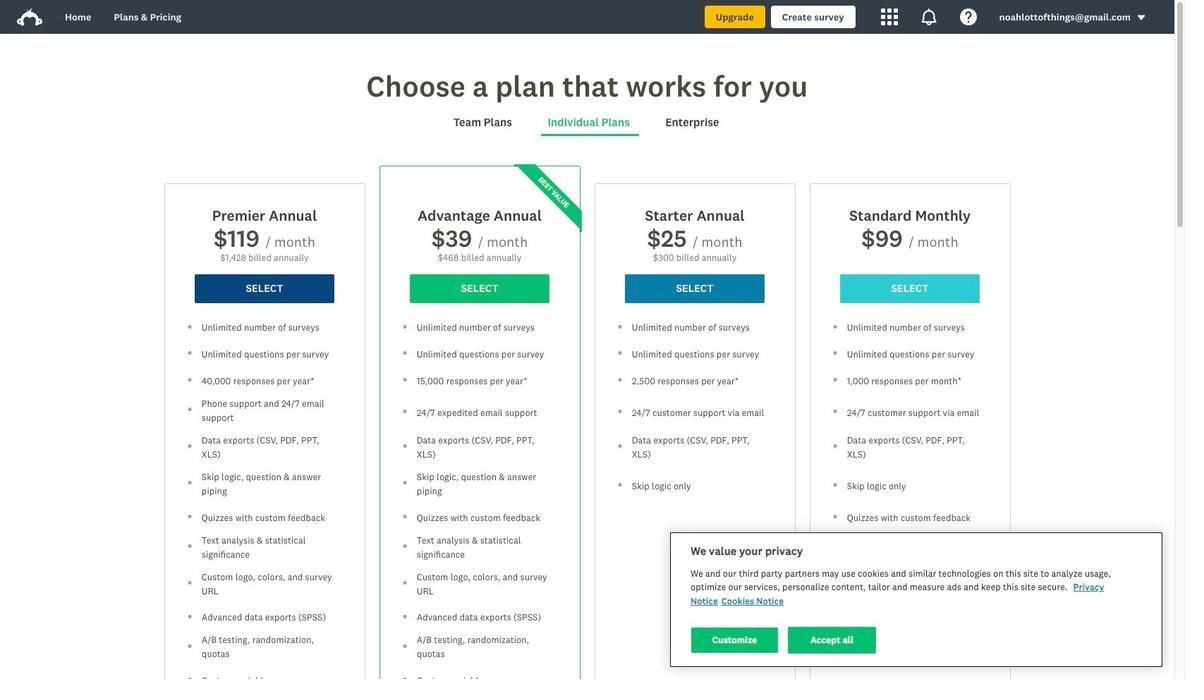 Task type: describe. For each thing, give the bounding box(es) containing it.
1 products icon image from the left
[[881, 8, 898, 25]]

help icon image
[[960, 8, 977, 25]]

2 products icon image from the left
[[920, 8, 937, 25]]



Task type: vqa. For each thing, say whether or not it's contained in the screenshot.
group
no



Task type: locate. For each thing, give the bounding box(es) containing it.
0 horizontal spatial products icon image
[[881, 8, 898, 25]]

surveymonkey logo image
[[17, 8, 42, 26]]

1 horizontal spatial products icon image
[[920, 8, 937, 25]]

products icon image
[[881, 8, 898, 25], [920, 8, 937, 25]]



